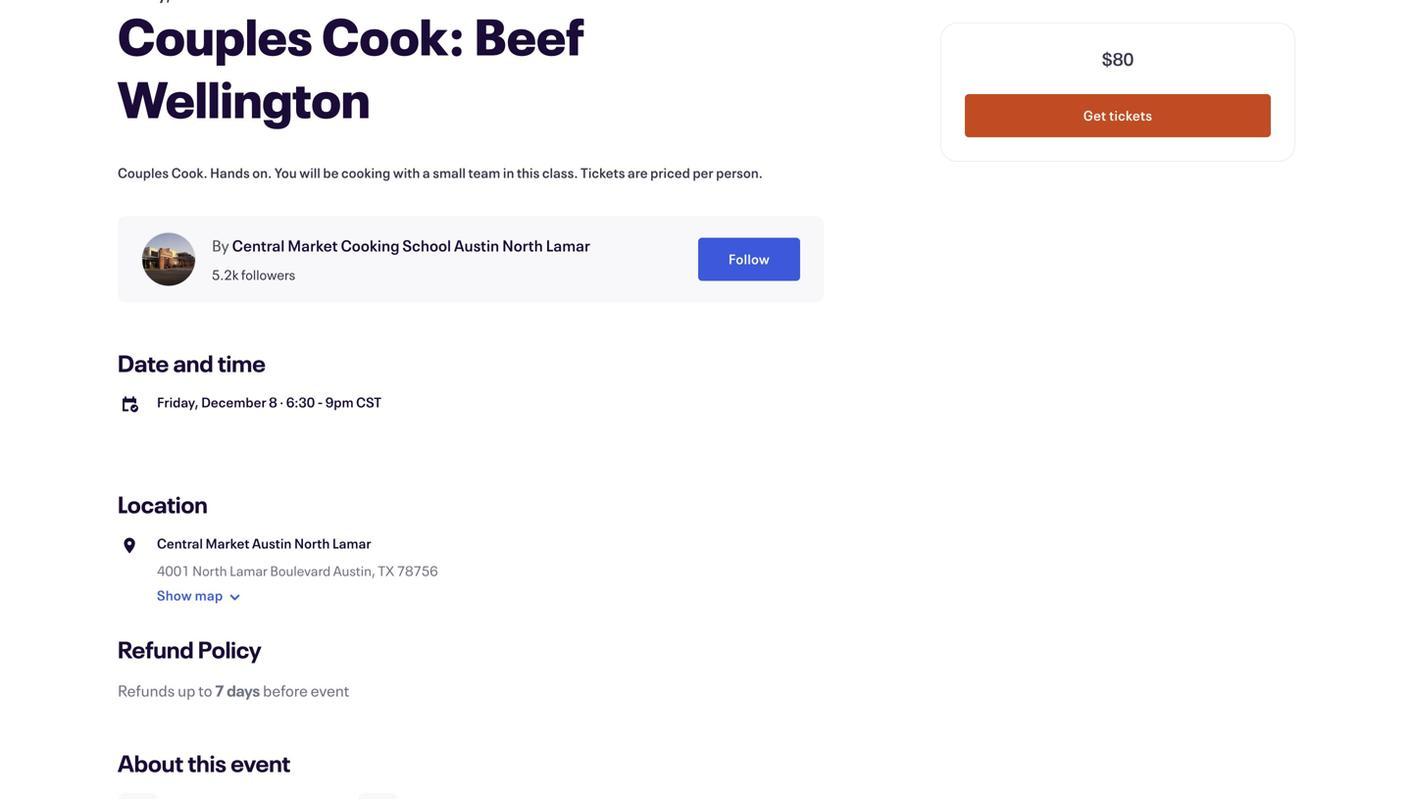 Task type: vqa. For each thing, say whether or not it's contained in the screenshot.
Community 'link'
no



Task type: describe. For each thing, give the bounding box(es) containing it.
austin,
[[333, 562, 375, 580]]

date
[[118, 348, 169, 379]]

small
[[433, 164, 466, 182]]

refund
[[118, 634, 194, 665]]

refund policy
[[118, 634, 261, 665]]

-
[[318, 393, 323, 411]]

1 horizontal spatial north
[[294, 535, 330, 553]]

0 horizontal spatial event
[[231, 748, 291, 779]]

lamar for school
[[546, 235, 590, 256]]

cook:
[[322, 2, 465, 69]]

·
[[280, 393, 284, 411]]

about
[[118, 748, 183, 779]]

tickets
[[581, 164, 625, 182]]

0 vertical spatial this
[[517, 164, 540, 182]]

location
[[118, 489, 208, 520]]

central inside by central market cooking school austin north lamar 5.2k followers
[[232, 235, 285, 256]]

be
[[323, 164, 339, 182]]

0 horizontal spatial this
[[188, 748, 227, 779]]

are
[[628, 164, 648, 182]]

cst
[[356, 393, 382, 411]]

north for lamar
[[192, 562, 227, 580]]

7
[[215, 680, 224, 701]]

5.2k
[[212, 266, 239, 284]]

december
[[201, 393, 266, 411]]

followers
[[241, 266, 295, 284]]

beef
[[475, 2, 585, 69]]

wellington
[[118, 65, 370, 132]]

show
[[157, 587, 192, 605]]

class.
[[542, 164, 578, 182]]

time
[[218, 348, 266, 379]]

1 horizontal spatial event
[[311, 680, 350, 701]]

8
[[269, 393, 277, 411]]

priced
[[650, 164, 690, 182]]

couples for couples cook. hands on. you will be cooking with a small team in this class. tickets are priced per person.
[[118, 164, 169, 182]]

map
[[195, 587, 223, 605]]

friday, december 8 · 6:30 - 9pm cst
[[157, 393, 382, 411]]

$80
[[1102, 47, 1134, 71]]

and
[[173, 348, 213, 379]]

organizer profile element
[[118, 216, 824, 303]]

4001
[[157, 562, 190, 580]]

get tickets
[[1084, 106, 1153, 125]]

per
[[693, 164, 714, 182]]

friday,
[[157, 393, 199, 411]]

austin inside 'central market austin north lamar 4001 north lamar boulevard austin, tx 78756'
[[252, 535, 292, 553]]

about this event
[[118, 748, 291, 779]]

school
[[402, 235, 451, 256]]

get tickets button
[[965, 94, 1271, 137]]

refunds up to 7 days before event
[[118, 680, 350, 701]]



Task type: locate. For each thing, give the bounding box(es) containing it.
market up map
[[205, 535, 249, 553]]

to
[[198, 680, 212, 701]]

1 vertical spatial austin
[[252, 535, 292, 553]]

get
[[1084, 106, 1107, 125]]

0 vertical spatial market
[[288, 235, 338, 256]]

0 vertical spatial north
[[502, 235, 543, 256]]

up
[[178, 680, 195, 701]]

cooking
[[341, 235, 400, 256]]

1 vertical spatial market
[[205, 535, 249, 553]]

market up followers
[[288, 235, 338, 256]]

0 horizontal spatial central
[[157, 535, 203, 553]]

0 vertical spatial central
[[232, 235, 285, 256]]

central up 4001
[[157, 535, 203, 553]]

on.
[[252, 164, 272, 182]]

market inside 'central market austin north lamar 4001 north lamar boulevard austin, tx 78756'
[[205, 535, 249, 553]]

lamar
[[546, 235, 590, 256], [332, 535, 371, 553], [230, 562, 268, 580]]

event
[[311, 680, 350, 701], [231, 748, 291, 779]]

with
[[393, 164, 420, 182]]

1 vertical spatial central
[[157, 535, 203, 553]]

0 horizontal spatial north
[[192, 562, 227, 580]]

1 couples from the top
[[118, 2, 313, 69]]

1 vertical spatial this
[[188, 748, 227, 779]]

1 horizontal spatial austin
[[454, 235, 499, 256]]

this right about
[[188, 748, 227, 779]]

2 horizontal spatial lamar
[[546, 235, 590, 256]]

person.
[[716, 164, 763, 182]]

tx
[[378, 562, 394, 580]]

north up boulevard
[[294, 535, 330, 553]]

central up followers
[[232, 235, 285, 256]]

austin inside by central market cooking school austin north lamar 5.2k followers
[[454, 235, 499, 256]]

a
[[423, 164, 430, 182]]

0 vertical spatial couples
[[118, 2, 313, 69]]

2 horizontal spatial north
[[502, 235, 543, 256]]

couples cook. hands on. you will be cooking with a small team in this class. tickets are priced per person.
[[118, 164, 763, 182]]

1 vertical spatial couples
[[118, 164, 169, 182]]

cook.
[[171, 164, 208, 182]]

in
[[503, 164, 514, 182]]

event right before
[[311, 680, 350, 701]]

follow button
[[698, 238, 800, 281]]

austin up boulevard
[[252, 535, 292, 553]]

couples inside couples cook: beef wellington
[[118, 2, 313, 69]]

78756
[[397, 562, 438, 580]]

north inside by central market cooking school austin north lamar 5.2k followers
[[502, 235, 543, 256]]

north down in
[[502, 235, 543, 256]]

2 couples from the top
[[118, 164, 169, 182]]

1 horizontal spatial central
[[232, 235, 285, 256]]

1 horizontal spatial market
[[288, 235, 338, 256]]

north
[[502, 235, 543, 256], [294, 535, 330, 553], [192, 562, 227, 580]]

show map
[[157, 587, 223, 605]]

this
[[517, 164, 540, 182], [188, 748, 227, 779]]

you
[[274, 164, 297, 182]]

team
[[468, 164, 500, 182]]

lamar down class.
[[546, 235, 590, 256]]

policy
[[198, 634, 261, 665]]

will
[[299, 164, 321, 182]]

1 vertical spatial event
[[231, 748, 291, 779]]

follow
[[729, 250, 770, 268]]

north up map
[[192, 562, 227, 580]]

austin
[[454, 235, 499, 256], [252, 535, 292, 553]]

lamar for lamar
[[230, 562, 268, 580]]

show map button
[[157, 581, 247, 612]]

couples
[[118, 2, 313, 69], [118, 164, 169, 182]]

central market austin north lamar 4001 north lamar boulevard austin, tx 78756
[[157, 535, 438, 580]]

0 horizontal spatial austin
[[252, 535, 292, 553]]

lamar left boulevard
[[230, 562, 268, 580]]

2 vertical spatial north
[[192, 562, 227, 580]]

lamar up austin,
[[332, 535, 371, 553]]

this right in
[[517, 164, 540, 182]]

days
[[227, 680, 260, 701]]

by central market cooking school austin north lamar 5.2k followers
[[212, 235, 590, 284]]

by
[[212, 235, 229, 256]]

market
[[288, 235, 338, 256], [205, 535, 249, 553]]

event down days in the left of the page
[[231, 748, 291, 779]]

1 vertical spatial north
[[294, 535, 330, 553]]

0 horizontal spatial lamar
[[230, 562, 268, 580]]

market inside by central market cooking school austin north lamar 5.2k followers
[[288, 235, 338, 256]]

date and time
[[118, 348, 266, 379]]

couples for couples cook: beef wellington
[[118, 2, 313, 69]]

1 horizontal spatial this
[[517, 164, 540, 182]]

1 horizontal spatial lamar
[[332, 535, 371, 553]]

lamar inside by central market cooking school austin north lamar 5.2k followers
[[546, 235, 590, 256]]

9pm
[[325, 393, 354, 411]]

refunds
[[118, 680, 175, 701]]

boulevard
[[270, 562, 331, 580]]

0 horizontal spatial market
[[205, 535, 249, 553]]

0 vertical spatial event
[[311, 680, 350, 701]]

central
[[232, 235, 285, 256], [157, 535, 203, 553]]

1 vertical spatial lamar
[[332, 535, 371, 553]]

hands
[[210, 164, 250, 182]]

central inside 'central market austin north lamar 4001 north lamar boulevard austin, tx 78756'
[[157, 535, 203, 553]]

north for school
[[502, 235, 543, 256]]

2 vertical spatial lamar
[[230, 562, 268, 580]]

austin right school
[[454, 235, 499, 256]]

before
[[263, 680, 308, 701]]

tickets
[[1109, 106, 1153, 125]]

0 vertical spatial lamar
[[546, 235, 590, 256]]

6:30
[[286, 393, 315, 411]]

couples cook: beef wellington
[[118, 2, 585, 132]]

0 vertical spatial austin
[[454, 235, 499, 256]]

cooking
[[341, 164, 391, 182]]



